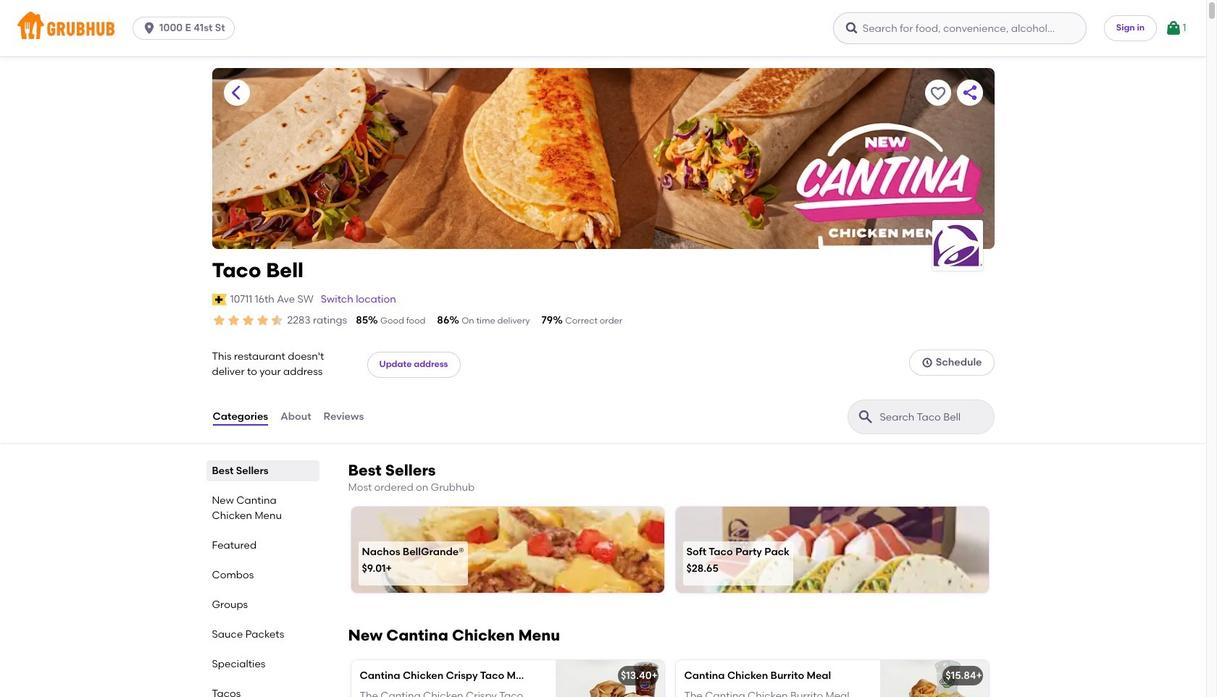Task type: vqa. For each thing, say whether or not it's contained in the screenshot.
the Use),
no



Task type: locate. For each thing, give the bounding box(es) containing it.
Search Taco Bell search field
[[879, 411, 990, 425]]

svg image inside main navigation navigation
[[845, 21, 859, 36]]

0 horizontal spatial svg image
[[142, 21, 157, 36]]

0 vertical spatial svg image
[[845, 21, 859, 36]]

1 horizontal spatial svg image
[[922, 357, 933, 369]]

main navigation navigation
[[0, 0, 1207, 57]]

1 vertical spatial svg image
[[922, 357, 933, 369]]

cantina chicken burrito meal image
[[880, 661, 989, 698]]

star icon image
[[212, 314, 226, 328], [226, 314, 241, 328], [241, 314, 255, 328], [255, 314, 270, 328], [270, 314, 284, 328], [270, 314, 284, 328]]

svg image
[[1166, 20, 1183, 37], [142, 21, 157, 36]]

0 horizontal spatial svg image
[[845, 21, 859, 36]]

Search for food, convenience, alcohol... search field
[[833, 12, 1087, 44]]

subscription pass image
[[212, 294, 227, 306]]

cantina chicken crispy taco meal image
[[555, 661, 664, 698]]

svg image
[[845, 21, 859, 36], [922, 357, 933, 369]]

caret left icon image
[[228, 84, 245, 101]]



Task type: describe. For each thing, give the bounding box(es) containing it.
share icon image
[[961, 84, 979, 101]]

1 horizontal spatial svg image
[[1166, 20, 1183, 37]]

search icon image
[[857, 409, 874, 426]]

taco bell logo image
[[932, 224, 983, 267]]



